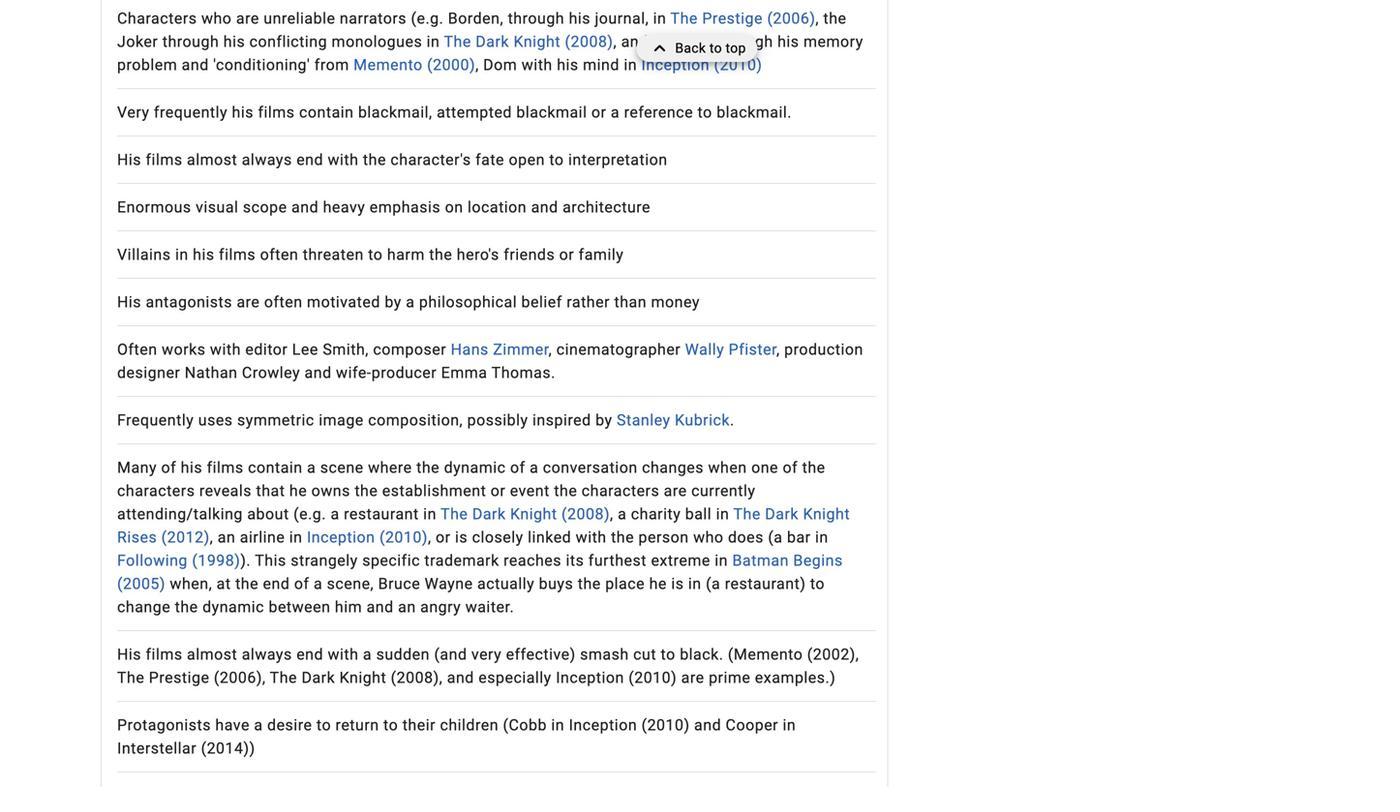 Task type: describe. For each thing, give the bounding box(es) containing it.
contain for blackmail,
[[299, 103, 354, 122]]

than
[[615, 293, 647, 312]]

the dark knight rises (2012) link
[[117, 505, 851, 547]]

dynamic inside many of his films contain a scene where the dynamic of a conversation changes when one of the characters reveals that he owns the establishment or event the characters are currently attending/talking about (e.g. a restaurant in
[[444, 459, 506, 477]]

pfister
[[729, 341, 777, 359]]

very
[[117, 103, 150, 122]]

bruce
[[378, 575, 421, 594]]

a up the owns
[[307, 459, 316, 477]]

scene,
[[327, 575, 374, 594]]

knight for the dark knight (2008) , a charity ball in
[[510, 505, 558, 524]]

the up establishment
[[417, 459, 440, 477]]

the inside , the joker through his conflicting monologues in
[[824, 9, 847, 28]]

kubrick
[[675, 411, 730, 430]]

trademark
[[425, 552, 500, 570]]

very
[[472, 646, 502, 664]]

heavy
[[323, 198, 365, 217]]

1 horizontal spatial prestige
[[703, 9, 763, 28]]

inception inside protagonists have a desire to return to their children (cobb in inception (2010) and cooper in interstellar (2014))
[[569, 717, 638, 735]]

thomas.
[[492, 364, 556, 382]]

the dark knight (2008) , a charity ball in
[[441, 505, 734, 524]]

and down journal,
[[621, 33, 649, 51]]

, the joker through his conflicting monologues in
[[117, 9, 847, 51]]

restaurant
[[344, 505, 419, 524]]

to left harm
[[368, 246, 383, 264]]

films up enormous
[[146, 151, 183, 169]]

event
[[510, 482, 550, 501]]

his left journal,
[[569, 9, 591, 28]]

buys
[[539, 575, 574, 594]]

attending/talking
[[117, 505, 243, 524]]

(and
[[434, 646, 467, 664]]

batman
[[733, 552, 789, 570]]

the dark knight (2008)
[[444, 33, 614, 51]]

frequently
[[154, 103, 228, 122]]

belief
[[522, 293, 563, 312]]

or left family
[[560, 246, 575, 264]]

its
[[566, 552, 584, 570]]

in down currently
[[716, 505, 730, 524]]

(2006)
[[768, 9, 816, 28]]

1 characters from the left
[[117, 482, 195, 501]]

and inside protagonists have a desire to return to their children (cobb in inception (2010) and cooper in interstellar (2014))
[[695, 717, 722, 735]]

the down when,
[[175, 598, 198, 617]]

(e.g. inside many of his films contain a scene where the dynamic of a conversation changes when one of the characters reveals that he owns the establishment or event the characters are currently attending/talking about (e.g. a restaurant in
[[294, 505, 326, 524]]

(2010) inside protagonists have a desire to return to their children (cobb in inception (2010) and cooper in interstellar (2014))
[[642, 717, 690, 735]]

almost for his films almost always end with a sudden (and very effective) smash cut to black. (memento (2002), the prestige (2006), the dark knight (2008), and especially inception (2010) are prime examples.)
[[187, 646, 238, 664]]

or right blackmail
[[592, 103, 607, 122]]

one
[[752, 459, 779, 477]]

memory
[[804, 33, 864, 51]]

in inside many of his films contain a scene where the dynamic of a conversation changes when one of the characters reveals that he owns the establishment or event the characters are currently attending/talking about (e.g. a restaurant in
[[423, 505, 437, 524]]

(2000)
[[427, 56, 476, 74]]

(a for bar
[[768, 529, 783, 547]]

he inside many of his films contain a scene where the dynamic of a conversation changes when one of the characters reveals that he owns the establishment or event the characters are currently attending/talking about (e.g. a restaurant in
[[290, 482, 307, 501]]

attempted
[[437, 103, 512, 122]]

place
[[606, 575, 645, 594]]

the up protagonists
[[117, 669, 145, 687]]

his down visual
[[193, 246, 215, 264]]

or inside many of his films contain a scene where the dynamic of a conversation changes when one of the characters reveals that he owns the establishment or event the characters are currently attending/talking about (e.g. a restaurant in
[[491, 482, 506, 501]]

wife-
[[336, 364, 372, 382]]

a up event
[[530, 459, 539, 477]]

hans
[[451, 341, 489, 359]]

producer
[[372, 364, 437, 382]]

angry
[[420, 598, 461, 617]]

in right (cobb
[[552, 717, 565, 735]]

with down the dark knight (2008)
[[522, 56, 553, 74]]

is inside , an airline in inception (2010) , or is closely linked with the person who does (a bar in following (1998) ). this strangely specific trademark reaches its furthest extreme in
[[455, 529, 468, 547]]

their
[[403, 717, 436, 735]]

'conditioning'
[[213, 56, 310, 74]]

dark for the dark knight (2008)
[[476, 33, 510, 51]]

the down its
[[578, 575, 601, 594]]

furthest
[[589, 552, 647, 570]]

end for a
[[297, 646, 324, 664]]

memento (2000) link
[[354, 56, 476, 74]]

(1998)
[[192, 552, 241, 570]]

the dark knight rises (2012)
[[117, 505, 851, 547]]

prime
[[709, 669, 751, 687]]

airline
[[240, 529, 285, 547]]

have
[[215, 717, 250, 735]]

the up restaurant
[[355, 482, 378, 501]]

to inside when, at the end of a scene, bruce wayne actually buys the place he is in (a restaurant) to change the dynamic between him and an angry waiter.
[[811, 575, 825, 594]]

1 horizontal spatial through
[[508, 9, 565, 28]]

and up frequently on the left top of the page
[[182, 56, 209, 74]]

, up thomas.
[[549, 341, 552, 359]]

where
[[368, 459, 412, 477]]

films for in
[[219, 246, 256, 264]]

a down the owns
[[331, 505, 340, 524]]

symmetric
[[237, 411, 315, 430]]

enormous
[[117, 198, 191, 217]]

hero's
[[457, 246, 500, 264]]

, left dom
[[476, 56, 479, 74]]

from
[[315, 56, 349, 74]]

currently
[[692, 482, 756, 501]]

between
[[269, 598, 331, 617]]

an inside , an airline in inception (2010) , or is closely linked with the person who does (a bar in following (1998) ). this strangely specific trademark reaches its furthest extreme in
[[218, 529, 236, 547]]

end inside when, at the end of a scene, bruce wayne actually buys the place he is in (a restaurant) to change the dynamic between him and an angry waiter.
[[263, 575, 290, 594]]

back to top button
[[637, 35, 758, 62]]

his down 'conditioning'
[[232, 103, 254, 122]]

with up nathan
[[210, 341, 241, 359]]

waiter.
[[466, 598, 515, 617]]

rises
[[117, 529, 157, 547]]

scope
[[243, 198, 287, 217]]

monologues
[[332, 33, 423, 51]]

batman begins (2005)
[[117, 552, 843, 594]]

emphasis
[[370, 198, 441, 217]]

in up "expand less" image on the left top of page
[[654, 9, 667, 28]]

his films almost always end with a sudden (and very effective) smash cut to black. (memento (2002), the prestige (2006), the dark knight (2008), and especially inception (2010) are prime examples.)
[[117, 646, 860, 687]]

in right the airline
[[289, 529, 303, 547]]

enormous visual scope and heavy emphasis on location and architecture
[[117, 198, 651, 217]]

inception inside , an airline in inception (2010) , or is closely linked with the person who does (a bar in following (1998) ). this strangely specific trademark reaches its furthest extreme in
[[307, 529, 375, 547]]

the up (2000)
[[444, 33, 472, 51]]

back
[[676, 40, 706, 56]]

sudden
[[376, 646, 430, 664]]

in left batman
[[715, 552, 728, 570]]

, inside , the joker through his conflicting monologues in
[[816, 9, 820, 28]]

in right 'cooper'
[[783, 717, 796, 735]]

strangely
[[291, 552, 358, 570]]

(2008) for the dark knight (2008)
[[565, 33, 614, 51]]

dark for the dark knight rises (2012)
[[766, 505, 799, 524]]

charity
[[631, 505, 681, 524]]

and right location
[[531, 198, 559, 217]]

frequently uses symmetric image composition, possibly inspired by stanley kubrick .
[[117, 411, 735, 430]]

through for and
[[717, 33, 774, 51]]

dark for the dark knight (2008) , a charity ball in
[[473, 505, 506, 524]]

0 vertical spatial the dark knight (2008) link
[[444, 33, 614, 51]]

to right "reference"
[[698, 103, 713, 122]]

knight inside his films almost always end with a sudden (and very effective) smash cut to black. (memento (2002), the prestige (2006), the dark knight (2008), and especially inception (2010) are prime examples.)
[[340, 669, 387, 687]]

batman begins (2005) link
[[117, 552, 843, 594]]

to left "return"
[[317, 717, 331, 735]]

harm
[[387, 246, 425, 264]]

the up the dark knight (2008) , a charity ball in
[[554, 482, 578, 501]]

return
[[336, 717, 379, 735]]

knight for the dark knight (2008)
[[514, 33, 561, 51]]

lee
[[292, 341, 319, 359]]

knight for the dark knight rises (2012)
[[803, 505, 851, 524]]

friends
[[504, 246, 555, 264]]

.
[[730, 411, 735, 430]]

uses
[[198, 411, 233, 430]]

closely
[[472, 529, 524, 547]]

the right one
[[803, 459, 826, 477]]

a inside protagonists have a desire to return to their children (cobb in inception (2010) and cooper in interstellar (2014))
[[254, 717, 263, 735]]

in inside , the joker through his conflicting monologues in
[[427, 33, 440, 51]]

person
[[639, 529, 689, 547]]

inception inside his films almost always end with a sudden (and very effective) smash cut to black. (memento (2002), the prestige (2006), the dark knight (2008), and especially inception (2010) are prime examples.)
[[556, 669, 625, 687]]

very frequently his films contain blackmail, attempted blackmail or a reference to blackmail.
[[117, 103, 792, 122]]

memento
[[354, 56, 423, 74]]

to left their
[[384, 717, 398, 735]]

that
[[256, 482, 285, 501]]

open
[[509, 151, 545, 169]]

an inside when, at the end of a scene, bruce wayne actually buys the place he is in (a restaurant) to change the dynamic between him and an angry waiter.
[[398, 598, 416, 617]]

in right villains
[[175, 246, 189, 264]]

blackmail.
[[717, 103, 792, 122]]

the down establishment
[[441, 505, 468, 524]]

inspired
[[533, 411, 591, 430]]

possibly
[[468, 411, 528, 430]]

many
[[117, 459, 157, 477]]

films for frequently
[[258, 103, 295, 122]]

the right (2006),
[[270, 669, 297, 687]]



Task type: vqa. For each thing, say whether or not it's contained in the screenshot.
& associated with Filming
no



Task type: locate. For each thing, give the bounding box(es) containing it.
by down harm
[[385, 293, 402, 312]]

villains in his films often threaten to harm the hero's friends or family
[[117, 246, 624, 264]]

3 his from the top
[[117, 646, 141, 664]]

joker
[[117, 33, 158, 51]]

protagonists
[[117, 717, 211, 735]]

0 horizontal spatial (e.g.
[[294, 505, 326, 524]]

the up enormous visual scope and heavy emphasis on location and architecture
[[363, 151, 386, 169]]

and down bruce at the bottom left
[[367, 598, 394, 617]]

in up (2000)
[[427, 33, 440, 51]]

0 vertical spatial contain
[[299, 103, 354, 122]]

his films almost always end with the character's fate open to interpretation
[[117, 151, 668, 169]]

0 vertical spatial by
[[385, 293, 402, 312]]

0 horizontal spatial through
[[162, 33, 219, 51]]

protagonists have a desire to return to their children (cobb in inception (2010) and cooper in interstellar (2014))
[[117, 717, 796, 758]]

the dark knight (2008) link down event
[[441, 505, 610, 524]]

2 characters from the left
[[582, 482, 660, 501]]

inception (2010) link down leonard
[[642, 56, 763, 74]]

reference
[[624, 103, 694, 122]]

linked
[[528, 529, 572, 547]]

his up reveals
[[181, 459, 203, 477]]

when, at the end of a scene, bruce wayne actually buys the place he is in (a restaurant) to change the dynamic between him and an angry waiter.
[[117, 575, 825, 617]]

restaurant)
[[725, 575, 806, 594]]

often
[[260, 246, 299, 264], [264, 293, 303, 312]]

his
[[117, 151, 141, 169], [117, 293, 141, 312], [117, 646, 141, 664]]

1 horizontal spatial characters
[[582, 482, 660, 501]]

(cobb
[[503, 717, 547, 735]]

his left 'mind'
[[557, 56, 579, 74]]

0 horizontal spatial (a
[[706, 575, 721, 594]]

1 vertical spatial who
[[694, 529, 724, 547]]

(2008) for the dark knight (2008) , a charity ball in
[[562, 505, 610, 524]]

(2010) inside , an airline in inception (2010) , or is closely linked with the person who does (a bar in following (1998) ). this strangely specific trademark reaches its furthest extreme in
[[380, 529, 428, 547]]

unreliable
[[264, 9, 336, 28]]

when,
[[170, 575, 212, 594]]

(a for restaurant)
[[706, 575, 721, 594]]

a right "have"
[[254, 717, 263, 735]]

architecture
[[563, 198, 651, 217]]

1 vertical spatial (a
[[706, 575, 721, 594]]

(memento
[[728, 646, 803, 664]]

the right at on the bottom
[[235, 575, 259, 594]]

, up trademark
[[428, 529, 432, 547]]

0 vertical spatial often
[[260, 246, 299, 264]]

1 vertical spatial he
[[650, 575, 667, 594]]

at
[[217, 575, 231, 594]]

films down change
[[146, 646, 183, 664]]

1 horizontal spatial by
[[596, 411, 613, 430]]

characters who are unreliable narrators (e.g. borden, through his journal, in the prestige (2006)
[[117, 9, 816, 28]]

1 vertical spatial end
[[263, 575, 290, 594]]

the right harm
[[429, 246, 453, 264]]

0 vertical spatial end
[[297, 151, 324, 169]]

zimmer
[[493, 341, 549, 359]]

to left top
[[710, 40, 722, 56]]

and inside when, at the end of a scene, bruce wayne actually buys the place he is in (a restaurant) to change the dynamic between him and an angry waiter.
[[367, 598, 394, 617]]

on
[[445, 198, 464, 217]]

nathan
[[185, 364, 238, 382]]

1 vertical spatial by
[[596, 411, 613, 430]]

dark up the closely
[[473, 505, 506, 524]]

of right one
[[783, 459, 798, 477]]

, left charity
[[610, 505, 614, 524]]

examples.)
[[755, 669, 836, 687]]

0 vertical spatial inception (2010) link
[[642, 56, 763, 74]]

through for in
[[162, 33, 219, 51]]

often up editor
[[264, 293, 303, 312]]

through down the prestige (2006) link
[[717, 33, 774, 51]]

2 almost from the top
[[187, 646, 238, 664]]

a up "composer" in the left of the page
[[406, 293, 415, 312]]

are up conflicting
[[236, 9, 259, 28]]

his down (2006)
[[778, 33, 800, 51]]

with inside , an airline in inception (2010) , or is closely linked with the person who does (a bar in following (1998) ). this strangely specific trademark reaches its furthest extreme in
[[576, 529, 607, 547]]

the
[[671, 9, 698, 28], [444, 33, 472, 51], [441, 505, 468, 524], [734, 505, 761, 524], [117, 669, 145, 687], [270, 669, 297, 687]]

0 vertical spatial (a
[[768, 529, 783, 547]]

to inside button
[[710, 40, 722, 56]]

or up trademark
[[436, 529, 451, 547]]

films inside many of his films contain a scene where the dynamic of a conversation changes when one of the characters reveals that he owns the establishment or event the characters are currently attending/talking about (e.g. a restaurant in
[[207, 459, 244, 477]]

the up memory
[[824, 9, 847, 28]]

in down extreme
[[689, 575, 702, 594]]

philosophical
[[419, 293, 517, 312]]

1 almost from the top
[[187, 151, 238, 169]]

a inside his films almost always end with a sudden (and very effective) smash cut to black. (memento (2002), the prestige (2006), the dark knight (2008), and especially inception (2010) are prime examples.)
[[363, 646, 372, 664]]

his down 'very'
[[117, 151, 141, 169]]

inception (2010) link down restaurant
[[307, 529, 428, 547]]

films inside his films almost always end with a sudden (and very effective) smash cut to black. (memento (2002), the prestige (2006), the dark knight (2008), and especially inception (2010) are prime examples.)
[[146, 646, 183, 664]]

fate
[[476, 151, 505, 169]]

memento (2000) , dom with his mind in inception (2010)
[[354, 56, 763, 74]]

through inside , and leonard through his memory problem and 'conditioning' from
[[717, 33, 774, 51]]

(2014))
[[201, 740, 255, 758]]

leonard
[[653, 33, 713, 51]]

1 vertical spatial inception (2010) link
[[307, 529, 428, 547]]

1 vertical spatial (e.g.
[[294, 505, 326, 524]]

who down the ball
[[694, 529, 724, 547]]

are inside his films almost always end with a sudden (and very effective) smash cut to black. (memento (2002), the prestige (2006), the dark knight (2008), and especially inception (2010) are prime examples.)
[[682, 669, 705, 687]]

0 horizontal spatial prestige
[[149, 669, 210, 687]]

0 vertical spatial his
[[117, 151, 141, 169]]

0 horizontal spatial is
[[455, 529, 468, 547]]

1 horizontal spatial is
[[672, 575, 684, 594]]

visual
[[196, 198, 239, 217]]

1 vertical spatial (2008)
[[562, 505, 610, 524]]

his inside many of his films contain a scene where the dynamic of a conversation changes when one of the characters reveals that he owns the establishment or event the characters are currently attending/talking about (e.g. a restaurant in
[[181, 459, 203, 477]]

inception (2010) link
[[642, 56, 763, 74], [307, 529, 428, 547]]

0 vertical spatial dynamic
[[444, 459, 506, 477]]

when
[[709, 459, 747, 477]]

knight inside the dark knight rises (2012)
[[803, 505, 851, 524]]

2 his from the top
[[117, 293, 141, 312]]

knight up memento (2000) , dom with his mind in inception (2010)
[[514, 33, 561, 51]]

who inside , an airline in inception (2010) , or is closely linked with the person who does (a bar in following (1998) ). this strangely specific trademark reaches its furthest extreme in
[[694, 529, 724, 547]]

the
[[824, 9, 847, 28], [363, 151, 386, 169], [429, 246, 453, 264], [417, 459, 440, 477], [803, 459, 826, 477], [355, 482, 378, 501], [554, 482, 578, 501], [611, 529, 635, 547], [235, 575, 259, 594], [578, 575, 601, 594], [175, 598, 198, 617]]

(2005)
[[117, 575, 166, 594]]

narrators
[[340, 9, 407, 28]]

dark inside his films almost always end with a sudden (and very effective) smash cut to black. (memento (2002), the prestige (2006), the dark knight (2008), and especially inception (2010) are prime examples.)
[[302, 669, 335, 687]]

bar
[[787, 529, 811, 547]]

1 vertical spatial the dark knight (2008) link
[[441, 505, 610, 524]]

with up 'heavy'
[[328, 151, 359, 169]]

end up 'heavy'
[[297, 151, 324, 169]]

conversation
[[543, 459, 638, 477]]

1 vertical spatial almost
[[187, 646, 238, 664]]

, inside , production designer nathan crowley and wife-producer emma thomas.
[[777, 341, 780, 359]]

is
[[455, 529, 468, 547], [672, 575, 684, 594]]

through inside , the joker through his conflicting monologues in
[[162, 33, 219, 51]]

2 horizontal spatial through
[[717, 33, 774, 51]]

1 horizontal spatial (a
[[768, 529, 783, 547]]

the up the furthest
[[611, 529, 635, 547]]

(2002),
[[808, 646, 860, 664]]

his inside , the joker through his conflicting monologues in
[[224, 33, 245, 51]]

the up leonard
[[671, 9, 698, 28]]

1 vertical spatial is
[[672, 575, 684, 594]]

always for a
[[242, 646, 292, 664]]

and
[[621, 33, 649, 51], [182, 56, 209, 74], [292, 198, 319, 217], [531, 198, 559, 217], [305, 364, 332, 382], [367, 598, 394, 617], [447, 669, 474, 687], [695, 717, 722, 735]]

films down 'conditioning'
[[258, 103, 295, 122]]

1 vertical spatial his
[[117, 293, 141, 312]]

the inside , an airline in inception (2010) , or is closely linked with the person who does (a bar in following (1998) ). this strangely specific trademark reaches its furthest extreme in
[[611, 529, 635, 547]]

always for the
[[242, 151, 292, 169]]

, left production
[[777, 341, 780, 359]]

almost inside his films almost always end with a sudden (and very effective) smash cut to black. (memento (2002), the prestige (2006), the dark knight (2008), and especially inception (2010) are prime examples.)
[[187, 646, 238, 664]]

films for of
[[207, 459, 244, 477]]

1 vertical spatial often
[[264, 293, 303, 312]]

1 horizontal spatial an
[[398, 598, 416, 617]]

, up '(1998)'
[[210, 529, 213, 547]]

his for his films almost always end with a sudden (and very effective) smash cut to black. (memento (2002), the prestige (2006), the dark knight (2008), and especially inception (2010) are prime examples.)
[[117, 646, 141, 664]]

(a inside , an airline in inception (2010) , or is closely linked with the person who does (a bar in following (1998) ). this strangely specific trademark reaches its furthest extreme in
[[768, 529, 783, 547]]

crowley
[[242, 364, 300, 382]]

(2010) inside his films almost always end with a sudden (and very effective) smash cut to black. (memento (2002), the prestige (2006), the dark knight (2008), and especially inception (2010) are prime examples.)
[[629, 669, 677, 687]]

in down establishment
[[423, 505, 437, 524]]

money
[[651, 293, 700, 312]]

dynamic up establishment
[[444, 459, 506, 477]]

(e.g. up memento (2000) link
[[411, 9, 444, 28]]

1 always from the top
[[242, 151, 292, 169]]

and left 'cooper'
[[695, 717, 722, 735]]

with inside his films almost always end with a sudden (and very effective) smash cut to black. (memento (2002), the prestige (2006), the dark knight (2008), and especially inception (2010) are prime examples.)
[[328, 646, 359, 664]]

(a down extreme
[[706, 575, 721, 594]]

often
[[117, 341, 157, 359]]

establishment
[[382, 482, 487, 501]]

with down 'him'
[[328, 646, 359, 664]]

his inside his films almost always end with a sudden (and very effective) smash cut to black. (memento (2002), the prestige (2006), the dark knight (2008), and especially inception (2010) are prime examples.)
[[117, 646, 141, 664]]

characters down conversation
[[582, 482, 660, 501]]

location
[[468, 198, 527, 217]]

1 vertical spatial contain
[[248, 459, 303, 477]]

(a left bar
[[768, 529, 783, 547]]

his up often
[[117, 293, 141, 312]]

of up between at bottom
[[294, 575, 309, 594]]

or left event
[[491, 482, 506, 501]]

1 horizontal spatial inception (2010) link
[[642, 56, 763, 74]]

0 vertical spatial almost
[[187, 151, 238, 169]]

stanley kubrick link
[[617, 411, 730, 430]]

in right 'mind'
[[624, 56, 637, 74]]

his for his films almost always end with the character's fate open to interpretation
[[117, 151, 141, 169]]

is inside when, at the end of a scene, bruce wayne actually buys the place he is in (a restaurant) to change the dynamic between him and an angry waiter.
[[672, 575, 684, 594]]

in inside when, at the end of a scene, bruce wayne actually buys the place he is in (a restaurant) to change the dynamic between him and an angry waiter.
[[689, 575, 702, 594]]

end down between at bottom
[[297, 646, 324, 664]]

1 horizontal spatial he
[[650, 575, 667, 594]]

0 horizontal spatial an
[[218, 529, 236, 547]]

0 horizontal spatial dynamic
[[203, 598, 264, 617]]

1 his from the top
[[117, 151, 141, 169]]

or inside , an airline in inception (2010) , or is closely linked with the person who does (a bar in following (1998) ). this strangely specific trademark reaches its furthest extreme in
[[436, 529, 451, 547]]

and inside his films almost always end with a sudden (and very effective) smash cut to black. (memento (2002), the prestige (2006), the dark knight (2008), and especially inception (2010) are prime examples.)
[[447, 669, 474, 687]]

smash
[[580, 646, 629, 664]]

to right open
[[550, 151, 564, 169]]

and down (and
[[447, 669, 474, 687]]

and inside , production designer nathan crowley and wife-producer emma thomas.
[[305, 364, 332, 382]]

in
[[654, 9, 667, 28], [427, 33, 440, 51], [624, 56, 637, 74], [175, 246, 189, 264], [423, 505, 437, 524], [716, 505, 730, 524], [289, 529, 303, 547], [816, 529, 829, 547], [715, 552, 728, 570], [689, 575, 702, 594], [552, 717, 565, 735], [783, 717, 796, 735]]

films
[[258, 103, 295, 122], [146, 151, 183, 169], [219, 246, 256, 264], [207, 459, 244, 477], [146, 646, 183, 664]]

changes
[[642, 459, 704, 477]]

2 always from the top
[[242, 646, 292, 664]]

works
[[162, 341, 206, 359]]

extreme
[[651, 552, 711, 570]]

0 vertical spatial who
[[201, 9, 232, 28]]

2 vertical spatial his
[[117, 646, 141, 664]]

0 vertical spatial (2008)
[[565, 33, 614, 51]]

the inside the dark knight rises (2012)
[[734, 505, 761, 524]]

through down characters
[[162, 33, 219, 51]]

contain inside many of his films contain a scene where the dynamic of a conversation changes when one of the characters reveals that he owns the establishment or event the characters are currently attending/talking about (e.g. a restaurant in
[[248, 459, 303, 477]]

, inside , and leonard through his memory problem and 'conditioning' from
[[614, 33, 617, 51]]

prestige inside his films almost always end with a sudden (and very effective) smash cut to black. (memento (2002), the prestige (2006), the dark knight (2008), and especially inception (2010) are prime examples.)
[[149, 669, 210, 687]]

are up editor
[[237, 293, 260, 312]]

to inside his films almost always end with a sudden (and very effective) smash cut to black. (memento (2002), the prestige (2006), the dark knight (2008), and especially inception (2010) are prime examples.)
[[661, 646, 676, 664]]

0 horizontal spatial by
[[385, 293, 402, 312]]

by
[[385, 293, 402, 312], [596, 411, 613, 430]]

dynamic inside when, at the end of a scene, bruce wayne actually buys the place he is in (a restaurant) to change the dynamic between him and an angry waiter.
[[203, 598, 264, 617]]

0 vertical spatial is
[[455, 529, 468, 547]]

0 vertical spatial he
[[290, 482, 307, 501]]

contain for a
[[248, 459, 303, 477]]

contain up that
[[248, 459, 303, 477]]

are down changes
[[664, 482, 687, 501]]

a left charity
[[618, 505, 627, 524]]

end down this
[[263, 575, 290, 594]]

0 horizontal spatial who
[[201, 9, 232, 28]]

0 vertical spatial (e.g.
[[411, 9, 444, 28]]

1 vertical spatial an
[[398, 598, 416, 617]]

owns
[[312, 482, 351, 501]]

conflicting
[[250, 33, 327, 51]]

1 horizontal spatial dynamic
[[444, 459, 506, 477]]

0 vertical spatial always
[[242, 151, 292, 169]]

or
[[592, 103, 607, 122], [560, 246, 575, 264], [491, 482, 506, 501], [436, 529, 451, 547]]

1 vertical spatial always
[[242, 646, 292, 664]]

1 vertical spatial prestige
[[149, 669, 210, 687]]

journal,
[[595, 9, 649, 28]]

(2008),
[[391, 669, 443, 687]]

composer
[[373, 341, 447, 359]]

0 horizontal spatial inception (2010) link
[[307, 529, 428, 547]]

to down begins
[[811, 575, 825, 594]]

motivated
[[307, 293, 381, 312]]

always up (2006),
[[242, 646, 292, 664]]

by left stanley
[[596, 411, 613, 430]]

0 vertical spatial prestige
[[703, 9, 763, 28]]

a inside when, at the end of a scene, bruce wayne actually buys the place he is in (a restaurant) to change the dynamic between him and an angry waiter.
[[314, 575, 323, 594]]

his inside , and leonard through his memory problem and 'conditioning' from
[[778, 33, 800, 51]]

0 horizontal spatial characters
[[117, 482, 195, 501]]

stanley
[[617, 411, 671, 430]]

dark up bar
[[766, 505, 799, 524]]

,
[[816, 9, 820, 28], [614, 33, 617, 51], [476, 56, 479, 74], [549, 341, 552, 359], [777, 341, 780, 359], [610, 505, 614, 524], [210, 529, 213, 547], [428, 529, 432, 547]]

frequently
[[117, 411, 194, 430]]

cinematographer
[[557, 341, 681, 359]]

(e.g. down the owns
[[294, 505, 326, 524]]

always up the scope
[[242, 151, 292, 169]]

who
[[201, 9, 232, 28], [694, 529, 724, 547]]

of right many
[[161, 459, 176, 477]]

a left "reference"
[[611, 103, 620, 122]]

specific
[[362, 552, 420, 570]]

).
[[241, 552, 251, 570]]

cooper
[[726, 717, 779, 735]]

(2012)
[[161, 529, 210, 547]]

often down the scope
[[260, 246, 299, 264]]

who right characters
[[201, 9, 232, 28]]

always inside his films almost always end with a sudden (and very effective) smash cut to black. (memento (2002), the prestige (2006), the dark knight (2008), and especially inception (2010) are prime examples.)
[[242, 646, 292, 664]]

(a inside when, at the end of a scene, bruce wayne actually buys the place he is in (a restaurant) to change the dynamic between him and an angry waiter.
[[706, 575, 721, 594]]

end inside his films almost always end with a sudden (and very effective) smash cut to black. (memento (2002), the prestige (2006), the dark knight (2008), and especially inception (2010) are prime examples.)
[[297, 646, 324, 664]]

0 horizontal spatial he
[[290, 482, 307, 501]]

(2008) up linked
[[562, 505, 610, 524]]

prestige up protagonists
[[149, 669, 210, 687]]

(2008)
[[565, 33, 614, 51], [562, 505, 610, 524]]

expand less image
[[648, 35, 676, 62]]

0 vertical spatial an
[[218, 529, 236, 547]]

are inside many of his films contain a scene where the dynamic of a conversation changes when one of the characters reveals that he owns the establishment or event the characters are currently attending/talking about (e.g. a restaurant in
[[664, 482, 687, 501]]

he
[[290, 482, 307, 501], [650, 575, 667, 594]]

family
[[579, 246, 624, 264]]

about
[[247, 505, 289, 524]]

of
[[161, 459, 176, 477], [510, 459, 526, 477], [783, 459, 798, 477], [294, 575, 309, 594]]

dark inside the dark knight rises (2012)
[[766, 505, 799, 524]]

this
[[255, 552, 286, 570]]

2 vertical spatial end
[[297, 646, 324, 664]]

is down extreme
[[672, 575, 684, 594]]

1 horizontal spatial (e.g.
[[411, 9, 444, 28]]

end for the
[[297, 151, 324, 169]]

composition,
[[368, 411, 463, 430]]

with down the dark knight (2008) , a charity ball in
[[576, 529, 607, 547]]

hans zimmer link
[[451, 341, 549, 359]]

he inside when, at the end of a scene, bruce wayne actually buys the place he is in (a restaurant) to change the dynamic between him and an angry waiter.
[[650, 575, 667, 594]]

1 vertical spatial dynamic
[[203, 598, 264, 617]]

(2008) up 'mind'
[[565, 33, 614, 51]]

and left 'heavy'
[[292, 198, 319, 217]]

almost for his films almost always end with the character's fate open to interpretation
[[187, 151, 238, 169]]

of inside when, at the end of a scene, bruce wayne actually buys the place he is in (a restaurant) to change the dynamic between him and an angry waiter.
[[294, 575, 309, 594]]

borden,
[[448, 9, 504, 28]]

to
[[710, 40, 722, 56], [698, 103, 713, 122], [550, 151, 564, 169], [368, 246, 383, 264], [811, 575, 825, 594], [661, 646, 676, 664], [317, 717, 331, 735], [384, 717, 398, 735]]

the up "does"
[[734, 505, 761, 524]]

characters
[[117, 482, 195, 501], [582, 482, 660, 501]]

in right bar
[[816, 529, 829, 547]]

1 horizontal spatial who
[[694, 529, 724, 547]]

his for his antagonists are often motivated by a philosophical belief rather than money
[[117, 293, 141, 312]]

of up event
[[510, 459, 526, 477]]



